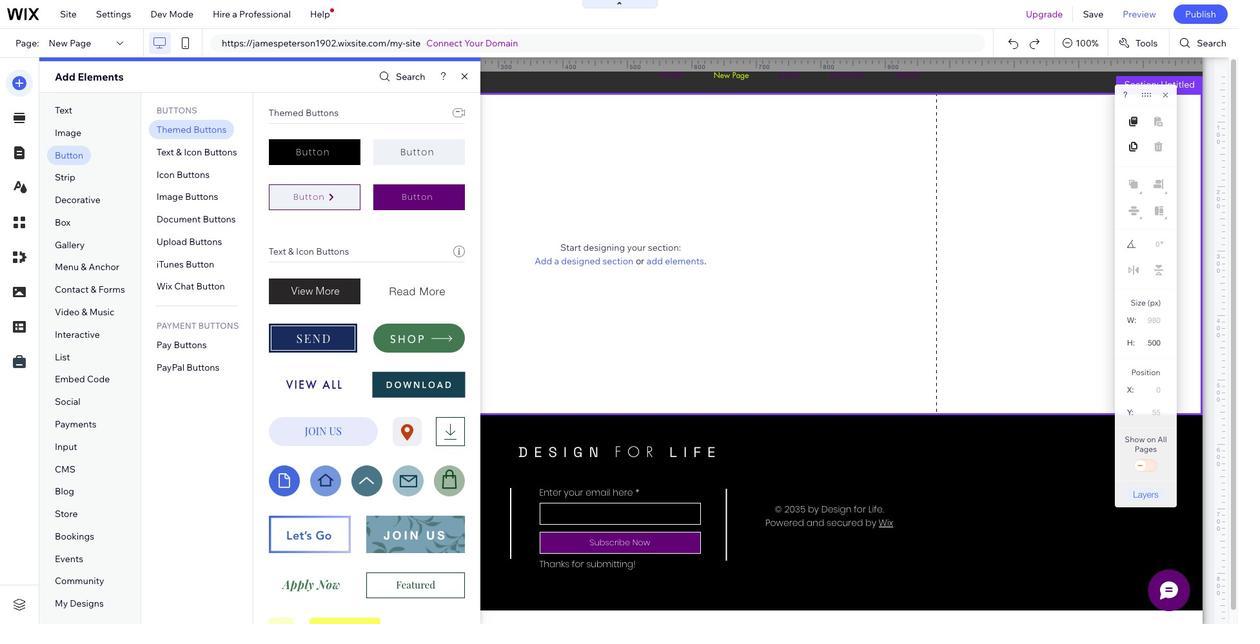 Task type: describe. For each thing, give the bounding box(es) containing it.
w:
[[1128, 316, 1137, 325]]

publish
[[1186, 8, 1217, 20]]

show on all pages
[[1126, 435, 1168, 454]]

my
[[55, 598, 68, 610]]

1 vertical spatial themed buttons
[[157, 124, 227, 136]]

show
[[1126, 435, 1146, 445]]

publish button
[[1174, 5, 1229, 24]]

contact
[[55, 284, 89, 296]]

upgrade
[[1027, 8, 1064, 20]]

900
[[888, 63, 900, 70]]

elements
[[665, 255, 705, 267]]

store
[[55, 509, 78, 520]]

or
[[636, 256, 645, 266]]

page
[[70, 37, 91, 49]]

add elements button
[[647, 255, 705, 267]]

forms
[[99, 284, 125, 296]]

upload
[[157, 236, 187, 248]]

tools
[[1136, 37, 1158, 49]]

section:
[[648, 242, 681, 253]]

layers button
[[1126, 488, 1167, 501]]

new page
[[49, 37, 91, 49]]

itunes button
[[157, 259, 214, 270]]

start designing your section: add a designed section or add elements .
[[535, 242, 707, 267]]

professional
[[239, 8, 291, 20]]

https://jamespeterson1902.wixsite.com/my-site connect your domain
[[222, 37, 518, 49]]

.
[[705, 256, 707, 266]]

0 vertical spatial search
[[1198, 37, 1227, 49]]

start
[[561, 242, 582, 253]]

video
[[55, 307, 80, 318]]

community
[[55, 576, 104, 587]]

on
[[1148, 435, 1157, 445]]

size
[[1132, 298, 1147, 308]]

video & music
[[55, 307, 115, 318]]

400
[[566, 63, 577, 70]]

site
[[60, 8, 77, 20]]

pay
[[157, 340, 172, 351]]

section: untitled
[[1125, 79, 1196, 90]]

700
[[759, 63, 771, 70]]

1 vertical spatial text
[[157, 146, 174, 158]]

preview
[[1124, 8, 1157, 20]]

100%
[[1076, 37, 1099, 49]]

anchor
[[89, 262, 119, 273]]

domain
[[486, 37, 518, 49]]

0 horizontal spatial themed
[[157, 124, 192, 136]]

wix
[[157, 281, 172, 293]]

0 vertical spatial themed buttons
[[269, 107, 339, 119]]

music
[[90, 307, 115, 318]]

designing
[[584, 242, 625, 253]]

menu
[[55, 262, 79, 273]]

0 vertical spatial a
[[232, 8, 237, 20]]

section
[[603, 255, 634, 267]]

1 horizontal spatial search button
[[1171, 29, 1239, 57]]

menu & anchor
[[55, 262, 119, 273]]

preview button
[[1114, 0, 1167, 28]]

0 vertical spatial add
[[55, 70, 75, 83]]

document buttons
[[157, 214, 236, 225]]

0 vertical spatial text & icon buttons
[[157, 146, 237, 158]]

cms
[[55, 464, 75, 475]]

chat
[[174, 281, 195, 293]]

2 vertical spatial icon
[[296, 246, 314, 257]]

? button
[[1124, 90, 1128, 99]]

all
[[1159, 435, 1168, 445]]

connect
[[427, 37, 463, 49]]

https://jamespeterson1902.wixsite.com/my-
[[222, 37, 406, 49]]

embed
[[55, 374, 85, 385]]

0 horizontal spatial search
[[396, 71, 426, 83]]

position
[[1132, 368, 1161, 377]]

1 vertical spatial text & icon buttons
[[269, 246, 349, 257]]

strip
[[55, 172, 75, 183]]

site
[[406, 37, 421, 49]]

save
[[1084, 8, 1104, 20]]

box
[[55, 217, 71, 228]]

designed
[[562, 255, 601, 267]]

add elements
[[55, 70, 124, 83]]



Task type: locate. For each thing, give the bounding box(es) containing it.
0 horizontal spatial icon
[[157, 169, 175, 180]]

h:
[[1128, 339, 1136, 348]]

add inside start designing your section: add a designed section or add elements .
[[535, 255, 553, 267]]

interactive
[[55, 329, 100, 341]]

None text field
[[1143, 236, 1161, 253], [1142, 312, 1167, 329], [1142, 334, 1167, 352], [1143, 236, 1161, 253], [1142, 312, 1167, 329], [1142, 334, 1167, 352]]

paypal buttons
[[157, 362, 220, 374]]

0 vertical spatial themed
[[269, 107, 304, 119]]

0 vertical spatial icon
[[184, 146, 202, 158]]

list
[[55, 351, 70, 363]]

add down new page on the left of the page
[[55, 70, 75, 83]]

icon
[[184, 146, 202, 158], [157, 169, 175, 180], [296, 246, 314, 257]]

new
[[49, 37, 68, 49]]

themed
[[269, 107, 304, 119], [157, 124, 192, 136]]

switch
[[1134, 458, 1160, 476]]

embed code
[[55, 374, 110, 385]]

2 vertical spatial text
[[269, 246, 286, 257]]

0 horizontal spatial a
[[232, 8, 237, 20]]

1 vertical spatial icon
[[157, 169, 175, 180]]

payment buttons
[[157, 321, 239, 331]]

y:
[[1128, 408, 1134, 417]]

paypal
[[157, 362, 185, 374]]

None text field
[[1141, 381, 1167, 399], [1141, 404, 1167, 421], [1141, 381, 1167, 399], [1141, 404, 1167, 421]]

section:
[[1125, 79, 1160, 90]]

your
[[465, 37, 484, 49]]

a right 'hire'
[[232, 8, 237, 20]]

social
[[55, 396, 80, 408]]

untitled
[[1162, 79, 1196, 90]]

button button
[[269, 139, 360, 165], [373, 139, 465, 165], [269, 185, 360, 210], [373, 185, 465, 210]]

300
[[501, 63, 513, 70]]

bookings
[[55, 531, 94, 543]]

itunes
[[157, 259, 184, 270]]

add a designed section button
[[535, 255, 634, 267]]

image up strip
[[55, 127, 81, 139]]

1 horizontal spatial icon
[[184, 146, 202, 158]]

my designs
[[55, 598, 104, 610]]

1 horizontal spatial add
[[535, 255, 553, 267]]

a inside start designing your section: add a designed section or add elements .
[[555, 255, 559, 267]]

payment
[[157, 321, 197, 331]]

gallery
[[55, 239, 85, 251]]

a left the designed at left
[[555, 255, 559, 267]]

size (px)
[[1132, 298, 1162, 308]]

1 horizontal spatial text & icon buttons
[[269, 246, 349, 257]]

search button down publish
[[1171, 29, 1239, 57]]

search down publish
[[1198, 37, 1227, 49]]

1 vertical spatial add
[[535, 255, 553, 267]]

elements
[[78, 70, 124, 83]]

1 vertical spatial search button
[[376, 67, 426, 86]]

500
[[630, 63, 642, 70]]

document
[[157, 214, 201, 225]]

pay buttons
[[157, 340, 207, 351]]

icon buttons
[[157, 169, 210, 180]]

0 vertical spatial text
[[55, 105, 72, 116]]

1 horizontal spatial themed
[[269, 107, 304, 119]]

your
[[627, 242, 646, 253]]

1 horizontal spatial themed buttons
[[269, 107, 339, 119]]

dev
[[151, 8, 167, 20]]

0 horizontal spatial text & icon buttons
[[157, 146, 237, 158]]

pages
[[1136, 445, 1158, 454]]

0 horizontal spatial add
[[55, 70, 75, 83]]

dev mode
[[151, 8, 194, 20]]

settings
[[96, 8, 131, 20]]

1 vertical spatial a
[[555, 255, 559, 267]]

search button down site
[[376, 67, 426, 86]]

0 vertical spatial search button
[[1171, 29, 1239, 57]]

upload buttons
[[157, 236, 222, 248]]

tools button
[[1109, 29, 1170, 57]]

themed buttons
[[269, 107, 339, 119], [157, 124, 227, 136]]

°
[[1161, 240, 1164, 249]]

search down site
[[396, 71, 426, 83]]

blog
[[55, 486, 74, 498]]

image for image
[[55, 127, 81, 139]]

1 vertical spatial image
[[157, 191, 183, 203]]

input
[[55, 441, 77, 453]]

1 vertical spatial themed
[[157, 124, 192, 136]]

image
[[55, 127, 81, 139], [157, 191, 183, 203]]

x:
[[1128, 386, 1135, 395]]

0 horizontal spatial image
[[55, 127, 81, 139]]

1 horizontal spatial a
[[555, 255, 559, 267]]

0 horizontal spatial themed buttons
[[157, 124, 227, 136]]

layers
[[1134, 489, 1159, 500]]

1 horizontal spatial image
[[157, 191, 183, 203]]

0 horizontal spatial search button
[[376, 67, 426, 86]]

100% button
[[1056, 29, 1109, 57]]

mode
[[169, 8, 194, 20]]

2 horizontal spatial text
[[269, 246, 286, 257]]

add left the designed at left
[[535, 255, 553, 267]]

payments
[[55, 419, 97, 430]]

600
[[695, 63, 706, 70]]

0 vertical spatial image
[[55, 127, 81, 139]]

code
[[87, 374, 110, 385]]

save button
[[1074, 0, 1114, 28]]

0 horizontal spatial text
[[55, 105, 72, 116]]

1 horizontal spatial text
[[157, 146, 174, 158]]

1 vertical spatial search
[[396, 71, 426, 83]]

hire
[[213, 8, 230, 20]]

a
[[232, 8, 237, 20], [555, 255, 559, 267]]

image buttons
[[157, 191, 218, 203]]

add
[[647, 255, 663, 267]]

contact & forms
[[55, 284, 125, 296]]

text
[[55, 105, 72, 116], [157, 146, 174, 158], [269, 246, 286, 257]]

2 horizontal spatial icon
[[296, 246, 314, 257]]

image for image buttons
[[157, 191, 183, 203]]

wix chat button
[[157, 281, 225, 293]]

search
[[1198, 37, 1227, 49], [396, 71, 426, 83]]

designs
[[70, 598, 104, 610]]

1 horizontal spatial search
[[1198, 37, 1227, 49]]

(px)
[[1148, 298, 1162, 308]]

&
[[176, 146, 182, 158], [288, 246, 294, 257], [81, 262, 87, 273], [91, 284, 97, 296], [82, 307, 88, 318]]

hire a professional
[[213, 8, 291, 20]]

800
[[824, 63, 835, 70]]

image up document
[[157, 191, 183, 203]]



Task type: vqa. For each thing, say whether or not it's contained in the screenshot.
Helvetica inside 'Heading 6 Helvetica Light , 18px'
no



